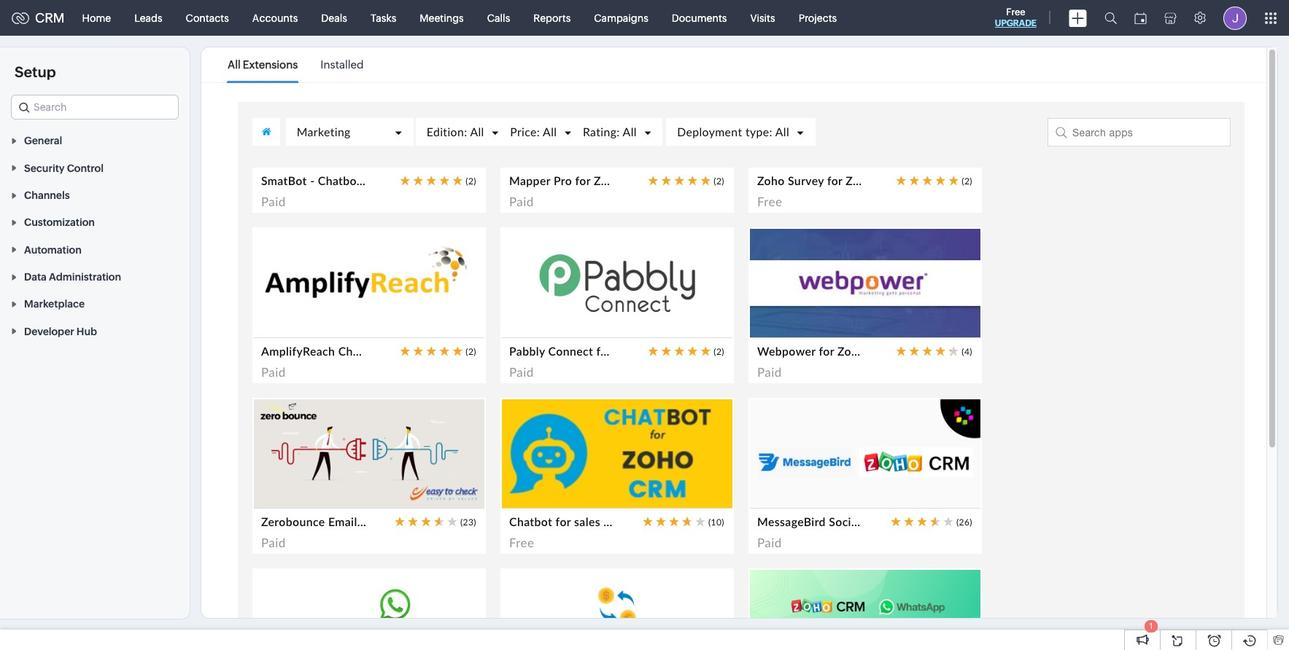 Task type: describe. For each thing, give the bounding box(es) containing it.
deals link
[[310, 0, 359, 35]]

security control
[[24, 162, 104, 174]]

deals
[[321, 12, 347, 24]]

free upgrade
[[995, 7, 1037, 28]]

search image
[[1105, 12, 1117, 24]]

general
[[24, 135, 62, 147]]

campaigns link
[[582, 0, 660, 35]]

projects link
[[787, 0, 849, 35]]

all
[[228, 58, 241, 71]]

setup
[[15, 63, 56, 80]]

calls link
[[476, 0, 522, 35]]

projects
[[799, 12, 837, 24]]

contacts
[[186, 12, 229, 24]]

1
[[1150, 622, 1153, 631]]

tasks link
[[359, 0, 408, 35]]

extensions
[[243, 58, 298, 71]]

all extensions link
[[228, 48, 298, 82]]

meetings link
[[408, 0, 476, 35]]

administration
[[49, 271, 121, 283]]

upgrade
[[995, 18, 1037, 28]]

contacts link
[[174, 0, 241, 35]]

create menu element
[[1060, 0, 1096, 35]]

marketplace button
[[0, 290, 190, 318]]

profile image
[[1224, 6, 1247, 30]]

data
[[24, 271, 47, 283]]

security control button
[[0, 154, 190, 181]]

developer hub button
[[0, 318, 190, 345]]

leads
[[134, 12, 162, 24]]

marketplace
[[24, 299, 85, 310]]

general button
[[0, 127, 190, 154]]

create menu image
[[1069, 9, 1087, 27]]

leads link
[[123, 0, 174, 35]]

data administration
[[24, 271, 121, 283]]

documents link
[[660, 0, 739, 35]]



Task type: locate. For each thing, give the bounding box(es) containing it.
reports link
[[522, 0, 582, 35]]

meetings
[[420, 12, 464, 24]]

reports
[[534, 12, 571, 24]]

calendar image
[[1135, 12, 1147, 24]]

data administration button
[[0, 263, 190, 290]]

customization
[[24, 217, 95, 229]]

documents
[[672, 12, 727, 24]]

home link
[[70, 0, 123, 35]]

automation button
[[0, 236, 190, 263]]

logo image
[[12, 12, 29, 24]]

security
[[24, 162, 65, 174]]

home
[[82, 12, 111, 24]]

profile element
[[1215, 0, 1256, 35]]

developer
[[24, 326, 74, 338]]

all extensions
[[228, 58, 298, 71]]

accounts
[[252, 12, 298, 24]]

installed
[[321, 58, 364, 71]]

visits link
[[739, 0, 787, 35]]

Search text field
[[12, 96, 178, 119]]

customization button
[[0, 209, 190, 236]]

accounts link
[[241, 0, 310, 35]]

free
[[1006, 7, 1026, 18]]

crm link
[[12, 10, 65, 26]]

search element
[[1096, 0, 1126, 36]]

None field
[[11, 95, 179, 120]]

installed link
[[321, 48, 364, 82]]

channels button
[[0, 181, 190, 209]]

developer hub
[[24, 326, 97, 338]]

visits
[[750, 12, 775, 24]]

hub
[[77, 326, 97, 338]]

automation
[[24, 244, 82, 256]]

campaigns
[[594, 12, 649, 24]]

tasks
[[371, 12, 396, 24]]

control
[[67, 162, 104, 174]]

channels
[[24, 190, 70, 201]]

crm
[[35, 10, 65, 26]]

calls
[[487, 12, 510, 24]]



Task type: vqa. For each thing, say whether or not it's contained in the screenshot.
Products link
no



